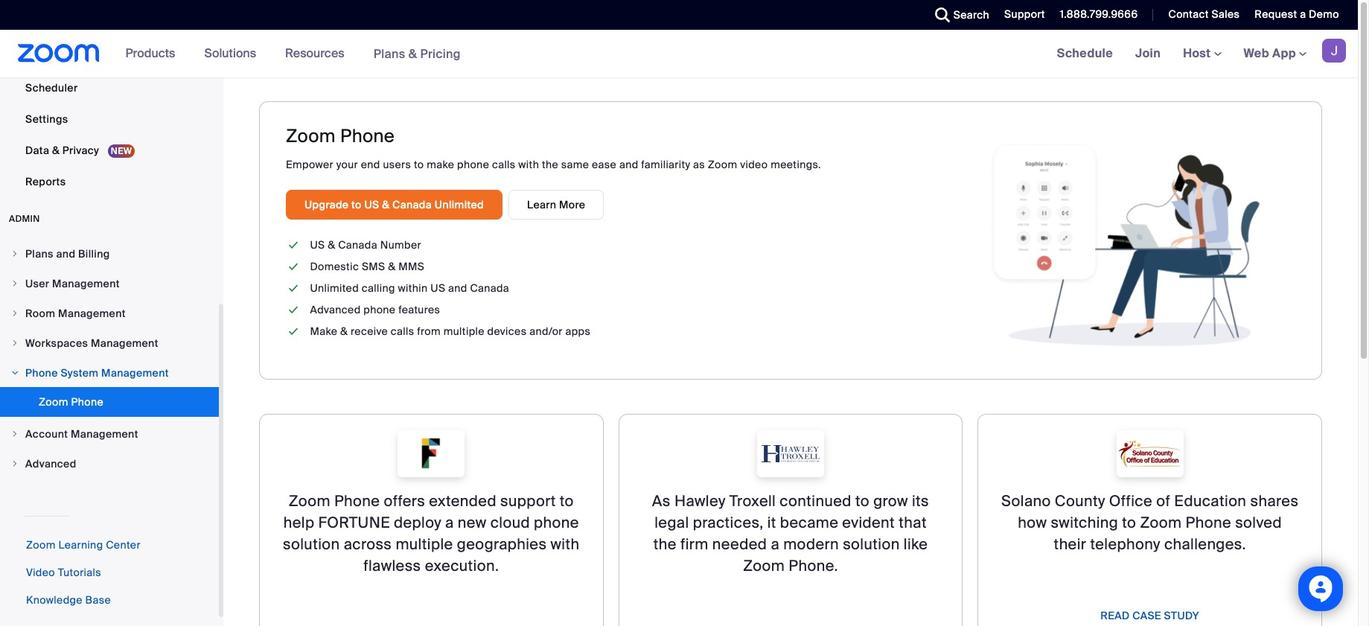 Task type: describe. For each thing, give the bounding box(es) containing it.
like
[[904, 535, 928, 554]]

phone system management
[[25, 366, 169, 380]]

0 vertical spatial with
[[519, 158, 539, 171]]

account management menu item
[[0, 420, 219, 448]]

web
[[1244, 45, 1270, 61]]

scheduler link
[[0, 73, 219, 103]]

county
[[1055, 492, 1106, 511]]

schedule
[[1057, 45, 1113, 61]]

right image for account
[[10, 430, 19, 439]]

system
[[61, 366, 99, 380]]

to left make at the top left
[[414, 158, 424, 171]]

web app button
[[1244, 45, 1307, 61]]

billing
[[78, 247, 110, 261]]

right image for room
[[10, 309, 19, 318]]

1 vertical spatial phone
[[364, 303, 396, 317]]

shares
[[1251, 492, 1299, 511]]

products
[[126, 45, 175, 61]]

0 vertical spatial a
[[1300, 7, 1307, 21]]

sales
[[1212, 7, 1240, 21]]

join
[[1136, 45, 1161, 61]]

1 vertical spatial canada
[[338, 238, 378, 252]]

& for pricing
[[409, 46, 417, 61]]

it
[[768, 513, 777, 532]]

support
[[501, 492, 556, 511]]

0 vertical spatial the
[[542, 158, 559, 171]]

search button
[[924, 0, 993, 30]]

same
[[561, 158, 589, 171]]

make
[[427, 158, 455, 171]]

knowledge base link
[[26, 594, 111, 607]]

to inside 'as hawley troxell continued to grow its legal practices, it became evident that the firm needed a modern solution like zoom phone.'
[[856, 492, 870, 511]]

learn
[[527, 198, 557, 211]]

checked image for make
[[286, 324, 301, 340]]

advanced phone features
[[310, 303, 440, 317]]

management inside "phone system management" menu item
[[101, 366, 169, 380]]

1 vertical spatial unlimited
[[310, 282, 359, 295]]

apps
[[566, 325, 591, 338]]

solution inside 'as hawley troxell continued to grow its legal practices, it became evident that the firm needed a modern solution like zoom phone.'
[[843, 535, 900, 554]]

zoom inside solano county office of education shares how switching to zoom phone solved their telephony challenges.
[[1141, 513, 1182, 532]]

0 vertical spatial phone
[[457, 158, 489, 171]]

request
[[1255, 7, 1298, 21]]

knowledge base
[[26, 594, 111, 607]]

fortune
[[318, 513, 390, 532]]

learn more
[[527, 198, 586, 211]]

zoom logo image
[[18, 44, 100, 63]]

switching
[[1051, 513, 1119, 532]]

a inside 'as hawley troxell continued to grow its legal practices, it became evident that the firm needed a modern solution like zoom phone.'
[[771, 535, 780, 554]]

& inside button
[[382, 198, 390, 211]]

plans and billing
[[25, 247, 110, 261]]

privacy
[[62, 144, 99, 157]]

troxell
[[730, 492, 776, 511]]

room management
[[25, 307, 126, 320]]

hawley
[[675, 492, 726, 511]]

the inside 'as hawley troxell continued to grow its legal practices, it became evident that the firm needed a modern solution like zoom phone.'
[[654, 535, 677, 554]]

meetings.
[[771, 158, 821, 171]]

features
[[399, 303, 440, 317]]

to inside solano county office of education shares how switching to zoom phone solved their telephony challenges.
[[1122, 513, 1137, 532]]

to inside button
[[352, 198, 362, 211]]

0 vertical spatial zoom phone
[[286, 124, 395, 147]]

data & privacy
[[25, 144, 102, 157]]

advanced menu item
[[0, 450, 219, 478]]

user management
[[25, 277, 120, 290]]

2 horizontal spatial canada
[[470, 282, 509, 295]]

end
[[361, 158, 380, 171]]

geographies
[[457, 535, 547, 554]]

receive
[[351, 325, 388, 338]]

phone inside solano county office of education shares how switching to zoom phone solved their telephony challenges.
[[1186, 513, 1232, 532]]

base
[[85, 594, 111, 607]]

your
[[336, 158, 358, 171]]

video
[[740, 158, 768, 171]]

number
[[380, 238, 421, 252]]

deploy
[[394, 513, 442, 532]]

solution inside zoom phone offers extended support to help fortune deploy a new cloud phone solution across multiple geographies with flawless execution.
[[283, 535, 340, 554]]

room
[[25, 307, 55, 320]]

phone up end
[[340, 124, 395, 147]]

learning
[[58, 538, 103, 552]]

account management
[[25, 427, 138, 441]]

extended
[[429, 492, 497, 511]]

user management menu item
[[0, 270, 219, 298]]

execution.
[[425, 556, 499, 576]]

& for privacy
[[52, 144, 60, 157]]

data
[[25, 144, 49, 157]]

with inside zoom phone offers extended support to help fortune deploy a new cloud phone solution across multiple geographies with flawless execution.
[[551, 535, 580, 554]]

settings
[[25, 112, 68, 126]]

phone.
[[789, 556, 838, 576]]

0 horizontal spatial calls
[[391, 325, 414, 338]]

empower your end users to make phone calls with the same ease and familiarity as zoom video meetings.
[[286, 158, 821, 171]]

2 vertical spatial us
[[431, 282, 446, 295]]

phone inside zoom phone offers extended support to help fortune deploy a new cloud phone solution across multiple geographies with flawless execution.
[[334, 492, 380, 511]]

zoom up video
[[26, 538, 56, 552]]

account
[[25, 427, 68, 441]]

unlimited calling within us and canada
[[310, 282, 509, 295]]

across
[[344, 535, 392, 554]]

2 horizontal spatial and
[[620, 158, 639, 171]]

flawless
[[364, 556, 421, 576]]

right image for workspaces
[[10, 339, 19, 348]]

management for room management
[[58, 307, 126, 320]]

zoom inside 'as hawley troxell continued to grow its legal practices, it became evident that the firm needed a modern solution like zoom phone.'
[[743, 556, 785, 576]]

its
[[912, 492, 929, 511]]

solved
[[1236, 513, 1282, 532]]

upgrade to us & canada unlimited
[[305, 198, 484, 211]]

sms
[[362, 260, 385, 273]]

personal menu menu
[[0, 0, 219, 198]]

from
[[417, 325, 441, 338]]

to inside zoom phone offers extended support to help fortune deploy a new cloud phone solution across multiple geographies with flawless execution.
[[560, 492, 574, 511]]

practices,
[[693, 513, 764, 532]]

as
[[693, 158, 705, 171]]

modern
[[784, 535, 839, 554]]

more
[[559, 198, 586, 211]]

1 horizontal spatial calls
[[492, 158, 516, 171]]

app
[[1273, 45, 1297, 61]]

plans for plans and billing
[[25, 247, 53, 261]]

their
[[1054, 535, 1087, 554]]

zoom phone inside admin menu menu
[[39, 395, 104, 409]]

phone system management menu item
[[0, 359, 219, 387]]



Task type: locate. For each thing, give the bounding box(es) containing it.
workspaces management menu item
[[0, 329, 219, 357]]

1 vertical spatial plans
[[25, 247, 53, 261]]

us down end
[[365, 198, 379, 211]]

0 horizontal spatial phone
[[364, 303, 396, 317]]

0 vertical spatial calls
[[492, 158, 516, 171]]

right image
[[10, 279, 19, 288], [10, 309, 19, 318], [10, 339, 19, 348], [10, 459, 19, 468]]

management up workspaces management
[[58, 307, 126, 320]]

schedule link
[[1046, 30, 1125, 77]]

& up domestic
[[328, 238, 335, 252]]

2 right image from the top
[[10, 309, 19, 318]]

management inside 'user management' menu item
[[52, 277, 120, 290]]

room management menu item
[[0, 299, 219, 328]]

management for user management
[[52, 277, 120, 290]]

canada up devices
[[470, 282, 509, 295]]

0 vertical spatial plans
[[374, 46, 406, 61]]

& inside the personal menu menu
[[52, 144, 60, 157]]

phone down support
[[534, 513, 579, 532]]

solution
[[283, 535, 340, 554], [843, 535, 900, 554]]

demo
[[1309, 7, 1340, 21]]

1 horizontal spatial advanced
[[310, 303, 361, 317]]

devices
[[487, 325, 527, 338]]

3 right image from the top
[[10, 430, 19, 439]]

calls left from
[[391, 325, 414, 338]]

banner
[[0, 30, 1358, 78]]

plans left pricing
[[374, 46, 406, 61]]

1 horizontal spatial unlimited
[[435, 198, 484, 211]]

tutorials
[[58, 566, 101, 579]]

case
[[1133, 609, 1162, 623]]

us & canada number
[[310, 238, 421, 252]]

calls
[[492, 158, 516, 171], [391, 325, 414, 338]]

checked image for us
[[286, 238, 301, 253]]

right image inside account management menu item
[[10, 430, 19, 439]]

advanced for advanced phone features
[[310, 303, 361, 317]]

& right make
[[340, 325, 348, 338]]

1 vertical spatial checked image
[[286, 302, 301, 318]]

advanced for advanced
[[25, 457, 76, 471]]

with up learn
[[519, 158, 539, 171]]

meetings navigation
[[1046, 30, 1358, 78]]

right image left system
[[10, 369, 19, 378]]

solutions
[[204, 45, 256, 61]]

canada up domestic sms & mms
[[338, 238, 378, 252]]

0 vertical spatial unlimited
[[435, 198, 484, 211]]

within
[[398, 282, 428, 295]]

3 checked image from the top
[[286, 324, 301, 340]]

management for account management
[[71, 427, 138, 441]]

multiple right from
[[444, 325, 485, 338]]

host button
[[1183, 45, 1222, 61]]

1 vertical spatial and
[[56, 247, 75, 261]]

challenges.
[[1165, 535, 1247, 554]]

zoom up empower
[[286, 124, 336, 147]]

advanced down account
[[25, 457, 76, 471]]

checked image
[[286, 259, 301, 275], [286, 302, 301, 318]]

1 horizontal spatial zoom phone
[[286, 124, 395, 147]]

search
[[954, 8, 990, 22]]

1 checked image from the top
[[286, 238, 301, 253]]

and/or
[[530, 325, 563, 338]]

0 vertical spatial right image
[[10, 249, 19, 258]]

management inside room management menu item
[[58, 307, 126, 320]]

plans inside menu item
[[25, 247, 53, 261]]

1 horizontal spatial solution
[[843, 535, 900, 554]]

0 vertical spatial and
[[620, 158, 639, 171]]

reports
[[25, 175, 66, 188]]

4 right image from the top
[[10, 459, 19, 468]]

the
[[542, 158, 559, 171], [654, 535, 677, 554]]

right image inside room management menu item
[[10, 309, 19, 318]]

2 solution from the left
[[843, 535, 900, 554]]

checked image for advanced
[[286, 302, 301, 318]]

to down office
[[1122, 513, 1137, 532]]

data & privacy link
[[0, 136, 219, 165]]

and inside menu item
[[56, 247, 75, 261]]

phone right make at the top left
[[457, 158, 489, 171]]

0 horizontal spatial a
[[445, 513, 454, 532]]

the down legal
[[654, 535, 677, 554]]

right image left account
[[10, 430, 19, 439]]

zoom inside zoom phone offers extended support to help fortune deploy a new cloud phone solution across multiple geographies with flawless execution.
[[289, 492, 331, 511]]

right image for phone
[[10, 369, 19, 378]]

zoom learning center link
[[26, 538, 141, 552]]

zoom up help
[[289, 492, 331, 511]]

management inside workspaces management menu item
[[91, 337, 158, 350]]

resources
[[285, 45, 345, 61]]

1 horizontal spatial plans
[[374, 46, 406, 61]]

checked image for unlimited
[[286, 281, 301, 296]]

legal
[[655, 513, 689, 532]]

management down billing
[[52, 277, 120, 290]]

0 horizontal spatial the
[[542, 158, 559, 171]]

2 vertical spatial a
[[771, 535, 780, 554]]

plans up user
[[25, 247, 53, 261]]

solano
[[1002, 492, 1051, 511]]

admin menu menu
[[0, 240, 219, 480]]

us up domestic
[[310, 238, 325, 252]]

1 vertical spatial the
[[654, 535, 677, 554]]

& for receive
[[340, 325, 348, 338]]

2 checked image from the top
[[286, 281, 301, 296]]

make & receive calls from multiple devices and/or apps
[[310, 325, 591, 338]]

0 horizontal spatial solution
[[283, 535, 340, 554]]

3 right image from the top
[[10, 339, 19, 348]]

1 horizontal spatial the
[[654, 535, 677, 554]]

checked image
[[286, 238, 301, 253], [286, 281, 301, 296], [286, 324, 301, 340]]

solution down help
[[283, 535, 340, 554]]

0 vertical spatial checked image
[[286, 259, 301, 275]]

0 horizontal spatial us
[[310, 238, 325, 252]]

1 horizontal spatial phone
[[457, 158, 489, 171]]

firm
[[681, 535, 709, 554]]

workspaces management
[[25, 337, 158, 350]]

& inside product information navigation
[[409, 46, 417, 61]]

zoom phone down system
[[39, 395, 104, 409]]

familiarity
[[641, 158, 691, 171]]

1 horizontal spatial and
[[448, 282, 467, 295]]

upgrade
[[305, 198, 349, 211]]

right image inside plans and billing menu item
[[10, 249, 19, 258]]

resources button
[[285, 30, 351, 77]]

cloud
[[491, 513, 530, 532]]

0 vertical spatial canada
[[393, 198, 432, 211]]

product information navigation
[[114, 30, 472, 78]]

0 horizontal spatial zoom phone
[[39, 395, 104, 409]]

ease
[[592, 158, 617, 171]]

1 vertical spatial advanced
[[25, 457, 76, 471]]

right image inside workspaces management menu item
[[10, 339, 19, 348]]

zoom inside zoom phone link
[[39, 395, 68, 409]]

profile picture image
[[1323, 39, 1346, 63]]

us right within
[[431, 282, 446, 295]]

products button
[[126, 30, 182, 77]]

1 vertical spatial us
[[310, 238, 325, 252]]

right image for user
[[10, 279, 19, 288]]

canada inside button
[[393, 198, 432, 211]]

zoom up account
[[39, 395, 68, 409]]

1 horizontal spatial us
[[365, 198, 379, 211]]

support link
[[993, 0, 1049, 30], [1005, 7, 1045, 21]]

request a demo link
[[1244, 0, 1358, 30], [1255, 7, 1340, 21]]

banner containing products
[[0, 30, 1358, 78]]

2 vertical spatial canada
[[470, 282, 509, 295]]

domestic sms & mms
[[310, 260, 425, 273]]

right image for plans
[[10, 249, 19, 258]]

zoom right 'as' at the right top of the page
[[708, 158, 738, 171]]

that
[[899, 513, 927, 532]]

phone down education
[[1186, 513, 1232, 532]]

0 horizontal spatial canada
[[338, 238, 378, 252]]

0 horizontal spatial unlimited
[[310, 282, 359, 295]]

and left billing
[[56, 247, 75, 261]]

2 checked image from the top
[[286, 302, 301, 318]]

phone down calling
[[364, 303, 396, 317]]

to right the 'upgrade'
[[352, 198, 362, 211]]

2 horizontal spatial phone
[[534, 513, 579, 532]]

pricing
[[420, 46, 461, 61]]

right image inside 'user management' menu item
[[10, 279, 19, 288]]

us inside button
[[365, 198, 379, 211]]

zoom learning center
[[26, 538, 141, 552]]

phone down system
[[71, 395, 104, 409]]

multiple down deploy
[[396, 535, 453, 554]]

as
[[652, 492, 671, 511]]

plans & pricing link
[[374, 46, 461, 61], [374, 46, 461, 61]]

zoom phone
[[286, 124, 395, 147], [39, 395, 104, 409]]

and
[[620, 158, 639, 171], [56, 247, 75, 261], [448, 282, 467, 295]]

to up evident
[[856, 492, 870, 511]]

unlimited inside button
[[435, 198, 484, 211]]

zoom phone offers extended support to help fortune deploy a new cloud phone solution across multiple geographies with flawless execution.
[[283, 492, 580, 576]]

a
[[1300, 7, 1307, 21], [445, 513, 454, 532], [771, 535, 780, 554]]

canada up number
[[393, 198, 432, 211]]

web app
[[1244, 45, 1297, 61]]

1 right image from the top
[[10, 279, 19, 288]]

1 vertical spatial checked image
[[286, 281, 301, 296]]

0 vertical spatial multiple
[[444, 325, 485, 338]]

a inside zoom phone offers extended support to help fortune deploy a new cloud phone solution across multiple geographies with flawless execution.
[[445, 513, 454, 532]]

as hawley troxell continued to grow its legal practices, it became evident that the firm needed a modern solution like zoom phone.
[[652, 492, 929, 576]]

phone down "workspaces" on the left bottom of the page
[[25, 366, 58, 380]]

the left same
[[542, 158, 559, 171]]

plans inside product information navigation
[[374, 46, 406, 61]]

to right support
[[560, 492, 574, 511]]

phone inside menu item
[[25, 366, 58, 380]]

1 solution from the left
[[283, 535, 340, 554]]

& down the users
[[382, 198, 390, 211]]

management up advanced menu item
[[71, 427, 138, 441]]

plans and billing menu item
[[0, 240, 219, 268]]

right image
[[10, 249, 19, 258], [10, 369, 19, 378], [10, 430, 19, 439]]

phone
[[457, 158, 489, 171], [364, 303, 396, 317], [534, 513, 579, 532]]

1 horizontal spatial with
[[551, 535, 580, 554]]

video tutorials link
[[26, 566, 101, 579]]

join link
[[1125, 30, 1172, 77]]

a down it on the bottom right of the page
[[771, 535, 780, 554]]

management up zoom phone link
[[101, 366, 169, 380]]

continued
[[780, 492, 852, 511]]

0 vertical spatial checked image
[[286, 238, 301, 253]]

multiple inside zoom phone offers extended support to help fortune deploy a new cloud phone solution across multiple geographies with flawless execution.
[[396, 535, 453, 554]]

domestic
[[310, 260, 359, 273]]

needed
[[713, 535, 767, 554]]

0 vertical spatial us
[[365, 198, 379, 211]]

help
[[284, 513, 315, 532]]

right image inside "phone system management" menu item
[[10, 369, 19, 378]]

multiple
[[444, 325, 485, 338], [396, 535, 453, 554]]

solution down evident
[[843, 535, 900, 554]]

1 horizontal spatial a
[[771, 535, 780, 554]]

zoom down of
[[1141, 513, 1182, 532]]

1 right image from the top
[[10, 249, 19, 258]]

center
[[106, 538, 141, 552]]

1 checked image from the top
[[286, 259, 301, 275]]

a left the demo
[[1300, 7, 1307, 21]]

1 vertical spatial a
[[445, 513, 454, 532]]

new
[[458, 513, 487, 532]]

management for workspaces management
[[91, 337, 158, 350]]

plans for plans & pricing
[[374, 46, 406, 61]]

2 horizontal spatial a
[[1300, 7, 1307, 21]]

plans
[[374, 46, 406, 61], [25, 247, 53, 261]]

phone up the fortune
[[334, 492, 380, 511]]

and up make & receive calls from multiple devices and/or apps
[[448, 282, 467, 295]]

1 vertical spatial zoom phone
[[39, 395, 104, 409]]

zoom phone link
[[0, 387, 219, 417]]

2 vertical spatial phone
[[534, 513, 579, 532]]

user
[[25, 277, 49, 290]]

2 vertical spatial right image
[[10, 430, 19, 439]]

& for canada
[[328, 238, 335, 252]]

reports link
[[0, 167, 219, 197]]

us
[[365, 198, 379, 211], [310, 238, 325, 252], [431, 282, 446, 295]]

0 horizontal spatial advanced
[[25, 457, 76, 471]]

0 horizontal spatial and
[[56, 247, 75, 261]]

checked image for domestic
[[286, 259, 301, 275]]

1 vertical spatial calls
[[391, 325, 414, 338]]

grow
[[874, 492, 908, 511]]

with down support
[[551, 535, 580, 554]]

video tutorials
[[26, 566, 101, 579]]

advanced up make
[[310, 303, 361, 317]]

management down room management menu item
[[91, 337, 158, 350]]

1 vertical spatial multiple
[[396, 535, 453, 554]]

right image inside advanced menu item
[[10, 459, 19, 468]]

how
[[1018, 513, 1047, 532]]

& right data
[[52, 144, 60, 157]]

1 vertical spatial right image
[[10, 369, 19, 378]]

1 horizontal spatial canada
[[393, 198, 432, 211]]

right image down the admin
[[10, 249, 19, 258]]

request a demo
[[1255, 7, 1340, 21]]

host
[[1183, 45, 1214, 61]]

read
[[1101, 609, 1130, 623]]

0 horizontal spatial with
[[519, 158, 539, 171]]

& left pricing
[[409, 46, 417, 61]]

unlimited down domestic
[[310, 282, 359, 295]]

empower
[[286, 158, 334, 171]]

read case study
[[1101, 609, 1200, 623]]

unlimited
[[435, 198, 484, 211], [310, 282, 359, 295]]

upgrade to us & canada unlimited button
[[286, 190, 503, 220]]

2 horizontal spatial us
[[431, 282, 446, 295]]

2 right image from the top
[[10, 369, 19, 378]]

unlimited down make at the top left
[[435, 198, 484, 211]]

0 horizontal spatial plans
[[25, 247, 53, 261]]

a left new
[[445, 513, 454, 532]]

management inside account management menu item
[[71, 427, 138, 441]]

telephony
[[1091, 535, 1161, 554]]

and right ease
[[620, 158, 639, 171]]

2 vertical spatial and
[[448, 282, 467, 295]]

calls right make at the top left
[[492, 158, 516, 171]]

phone inside zoom phone offers extended support to help fortune deploy a new cloud phone solution across multiple geographies with flawless execution.
[[534, 513, 579, 532]]

became
[[780, 513, 839, 532]]

advanced inside menu item
[[25, 457, 76, 471]]

2 vertical spatial checked image
[[286, 324, 301, 340]]

zoom phone up your
[[286, 124, 395, 147]]

0 vertical spatial advanced
[[310, 303, 361, 317]]

& right sms
[[388, 260, 396, 273]]

zoom down needed
[[743, 556, 785, 576]]

1 vertical spatial with
[[551, 535, 580, 554]]

workspaces
[[25, 337, 88, 350]]



Task type: vqa. For each thing, say whether or not it's contained in the screenshot.
left and
yes



